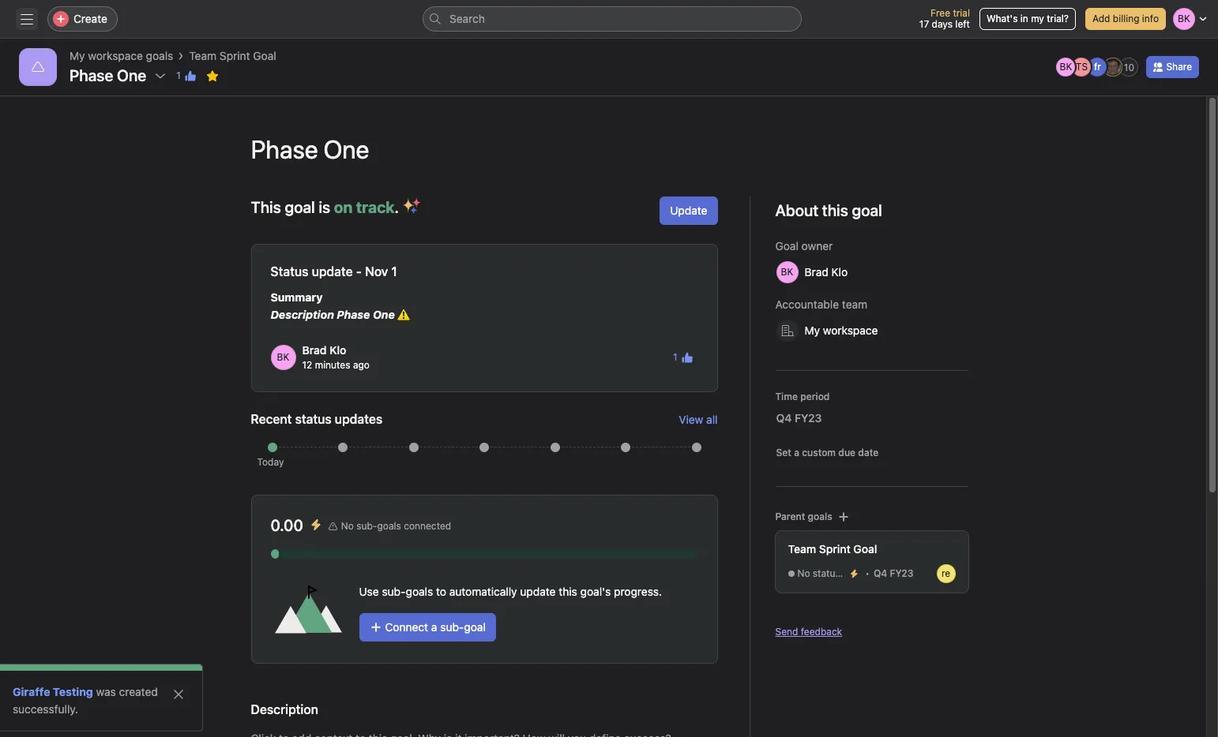 Task type: vqa. For each thing, say whether or not it's contained in the screenshot.
second Mark complete option from the bottom
no



Task type: locate. For each thing, give the bounding box(es) containing it.
to
[[436, 585, 446, 599]]

connect
[[385, 621, 428, 634]]

share button
[[1147, 56, 1199, 78]]

workspace
[[88, 49, 143, 62], [823, 324, 878, 337]]

0 vertical spatial goal
[[253, 49, 276, 62]]

successfully.
[[13, 703, 78, 717]]

0 vertical spatial description
[[271, 308, 334, 322]]

a right set
[[794, 447, 799, 459]]

0 vertical spatial sub-
[[356, 521, 377, 532]]

brad
[[805, 265, 829, 279], [302, 344, 327, 357]]

brad up 12
[[302, 344, 327, 357]]

1 horizontal spatial 1 button
[[668, 347, 698, 369]]

view
[[679, 413, 703, 426]]

time period
[[775, 391, 830, 403]]

0 horizontal spatial brad
[[302, 344, 327, 357]]

giraffe
[[13, 686, 50, 699]]

0 vertical spatial my
[[70, 49, 85, 62]]

in
[[1021, 13, 1028, 24]]

1 button up view
[[668, 347, 698, 369]]

sub- left the connected
[[356, 521, 377, 532]]

1 horizontal spatial fy23
[[890, 568, 914, 580]]

0 horizontal spatial klo
[[330, 344, 346, 357]]

team sprint goal link
[[189, 47, 276, 65]]

brad for brad klo
[[805, 265, 829, 279]]

goal
[[285, 198, 315, 216], [464, 621, 486, 634]]

1 button right show options image
[[172, 65, 201, 87]]

1 horizontal spatial goal
[[464, 621, 486, 634]]

klo
[[832, 265, 848, 279], [330, 344, 346, 357]]

0 vertical spatial workspace
[[88, 49, 143, 62]]

expand sidebar image
[[21, 13, 33, 25]]

progress.
[[614, 585, 662, 599]]

0 vertical spatial sprint
[[220, 49, 250, 62]]

brad down owner
[[805, 265, 829, 279]]

1 vertical spatial my
[[805, 324, 820, 337]]

was created successfully.
[[13, 686, 158, 717]]

⚠️ image
[[398, 309, 410, 322]]

ago
[[353, 359, 370, 371]]

10
[[1124, 61, 1134, 73]]

1
[[176, 70, 181, 81], [673, 352, 677, 363]]

workspace inside "link"
[[88, 49, 143, 62]]

team down parent goals
[[788, 543, 816, 556]]

recent
[[251, 412, 292, 427]]

trial?
[[1047, 13, 1069, 24]]

1 vertical spatial goal
[[464, 621, 486, 634]]

0 vertical spatial fy23
[[795, 412, 822, 425]]

remove from starred image
[[206, 70, 219, 82]]

goal left the is
[[285, 198, 315, 216]]

my workspace
[[805, 324, 878, 337]]

goals up show options image
[[146, 49, 173, 62]]

1 vertical spatial sub-
[[382, 585, 406, 599]]

brad inside 'dropdown button'
[[805, 265, 829, 279]]

status
[[813, 568, 840, 580]]

1 vertical spatial q4
[[874, 568, 887, 580]]

1 horizontal spatial klo
[[832, 265, 848, 279]]

1 horizontal spatial brad
[[805, 265, 829, 279]]

fr
[[1094, 61, 1101, 73]]

1 horizontal spatial q4
[[874, 568, 887, 580]]

update left -
[[312, 265, 353, 279]]

1 horizontal spatial sub-
[[382, 585, 406, 599]]

goals for use sub-goals to automatically update this goal's progress.
[[406, 585, 433, 599]]

brad inside "brad klo 12 minutes ago"
[[302, 344, 327, 357]]

q4 fy23 button left re
[[870, 566, 933, 582]]

0 horizontal spatial a
[[431, 621, 437, 634]]

bk inside latest status update element
[[277, 352, 289, 363]]

0 horizontal spatial update
[[312, 265, 353, 279]]

0 vertical spatial bk
[[1060, 61, 1072, 73]]

a right the connect
[[431, 621, 437, 634]]

update left the this
[[520, 585, 556, 599]]

0 horizontal spatial 1
[[176, 70, 181, 81]]

bk
[[1060, 61, 1072, 73], [277, 352, 289, 363]]

no right 0.00
[[341, 521, 354, 532]]

sub- down the to
[[440, 621, 464, 634]]

1 horizontal spatial workspace
[[823, 324, 878, 337]]

0 horizontal spatial no
[[341, 521, 354, 532]]

• q4 fy23
[[865, 568, 914, 580]]

about
[[775, 201, 819, 220]]

description inside latest status update element
[[271, 308, 334, 322]]

1 vertical spatial goal
[[775, 239, 799, 253]]

q4 fy23 button down time period
[[766, 404, 848, 433]]

q4 fy23
[[776, 412, 822, 425]]

klo down owner
[[832, 265, 848, 279]]

1 horizontal spatial my
[[805, 324, 820, 337]]

my down accountable
[[805, 324, 820, 337]]

send feedback link
[[775, 626, 842, 640]]

klo inside "brad klo 12 minutes ago"
[[330, 344, 346, 357]]

goals for no sub-goals connected
[[377, 521, 401, 532]]

what's in my trial?
[[987, 13, 1069, 24]]

1 horizontal spatial q4 fy23 button
[[870, 566, 933, 582]]

team
[[189, 49, 217, 62], [788, 543, 816, 556]]

workspace up phase one at the top of page
[[88, 49, 143, 62]]

a for set
[[794, 447, 799, 459]]

a inside set a custom due date button
[[794, 447, 799, 459]]

1 vertical spatial workspace
[[823, 324, 878, 337]]

0 horizontal spatial team
[[189, 49, 217, 62]]

0 horizontal spatial team sprint goal
[[189, 49, 276, 62]]

1 vertical spatial sprint
[[819, 543, 851, 556]]

0 horizontal spatial goal
[[285, 198, 315, 216]]

summary
[[271, 291, 323, 304]]

sub- for use
[[382, 585, 406, 599]]

my inside "link"
[[70, 49, 85, 62]]

0 horizontal spatial workspace
[[88, 49, 143, 62]]

bk left ts
[[1060, 61, 1072, 73]]

goal down automatically
[[464, 621, 486, 634]]

0 horizontal spatial sub-
[[356, 521, 377, 532]]

1 vertical spatial klo
[[330, 344, 346, 357]]

date
[[858, 447, 879, 459]]

my workspace button
[[769, 317, 904, 345]]

use sub-goals to automatically update this goal's progress.
[[359, 585, 662, 599]]

2 horizontal spatial sub-
[[440, 621, 464, 634]]

0 horizontal spatial q4
[[776, 412, 792, 425]]

days
[[932, 18, 953, 30]]

q4 right '•'
[[874, 568, 887, 580]]

brad for brad klo 12 minutes ago
[[302, 344, 327, 357]]

team up remove from starred image
[[189, 49, 217, 62]]

1 horizontal spatial 1
[[673, 352, 677, 363]]

my inside dropdown button
[[805, 324, 820, 337]]

1 vertical spatial brad
[[302, 344, 327, 357]]

1 vertical spatial a
[[431, 621, 437, 634]]

fy23 down time period
[[795, 412, 822, 425]]

my workspace goals
[[70, 49, 173, 62]]

0 horizontal spatial 1 button
[[172, 65, 201, 87]]

due
[[838, 447, 856, 459]]

one
[[373, 308, 395, 322]]

set a custom due date button
[[772, 446, 883, 461]]

brad klo 12 minutes ago
[[302, 344, 370, 371]]

my
[[1031, 13, 1044, 24]]

add parent goal image
[[837, 511, 850, 524]]

0 vertical spatial klo
[[832, 265, 848, 279]]

0 vertical spatial brad
[[805, 265, 829, 279]]

-
[[356, 265, 362, 279]]

goals left the connected
[[377, 521, 401, 532]]

goals
[[146, 49, 173, 62], [808, 511, 832, 523], [377, 521, 401, 532], [406, 585, 433, 599]]

q4 down time
[[776, 412, 792, 425]]

klo up minutes on the left
[[330, 344, 346, 357]]

1 horizontal spatial bk
[[1060, 61, 1072, 73]]

bk left 12
[[277, 352, 289, 363]]

1 horizontal spatial goal
[[775, 239, 799, 253]]

0 horizontal spatial bk
[[277, 352, 289, 363]]

1 vertical spatial 1 button
[[668, 347, 698, 369]]

q4
[[776, 412, 792, 425], [874, 568, 887, 580]]

1 horizontal spatial no
[[798, 568, 810, 580]]

0 vertical spatial 1
[[176, 70, 181, 81]]

0 vertical spatial update
[[312, 265, 353, 279]]

show options image
[[154, 70, 167, 82]]

1 horizontal spatial team
[[788, 543, 816, 556]]

1 button
[[172, 65, 201, 87], [668, 347, 698, 369]]

1 inside latest status update element
[[673, 352, 677, 363]]

0 vertical spatial 1 button
[[172, 65, 201, 87]]

2 vertical spatial goal
[[854, 543, 877, 556]]

a for connect
[[431, 621, 437, 634]]

my up phase one at the top of page
[[70, 49, 85, 62]]

0 vertical spatial q4 fy23 button
[[766, 404, 848, 433]]

description
[[271, 308, 334, 322], [251, 703, 318, 717]]

1 vertical spatial description
[[251, 703, 318, 717]]

send feedback
[[775, 626, 842, 638]]

1 horizontal spatial update
[[520, 585, 556, 599]]

no sub-goals connected
[[341, 521, 451, 532]]

my
[[70, 49, 85, 62], [805, 324, 820, 337]]

0 horizontal spatial my
[[70, 49, 85, 62]]

klo inside 'dropdown button'
[[832, 265, 848, 279]]

no left status on the bottom right
[[798, 568, 810, 580]]

billing
[[1113, 13, 1140, 24]]

a
[[794, 447, 799, 459], [431, 621, 437, 634]]

0 vertical spatial a
[[794, 447, 799, 459]]

0 vertical spatial team sprint goal
[[189, 49, 276, 62]]

1 horizontal spatial sprint
[[819, 543, 851, 556]]

2 vertical spatial sub-
[[440, 621, 464, 634]]

workspace inside dropdown button
[[823, 324, 878, 337]]

use
[[359, 585, 379, 599]]

close image
[[172, 689, 185, 702]]

giraffe testing link
[[13, 686, 93, 699]]

team
[[842, 298, 868, 311]]

phase
[[337, 308, 370, 322]]

goal owner
[[775, 239, 833, 253]]

goals inside my workspace goals "link"
[[146, 49, 173, 62]]

team sprint goal up remove from starred image
[[189, 49, 276, 62]]

sub- right use
[[382, 585, 406, 599]]

0 vertical spatial no
[[341, 521, 354, 532]]

fy23 right '•'
[[890, 568, 914, 580]]

goals left the to
[[406, 585, 433, 599]]

1 vertical spatial 1
[[673, 352, 677, 363]]

status updates
[[295, 412, 383, 427]]

12
[[302, 359, 312, 371]]

1 vertical spatial fy23
[[890, 568, 914, 580]]

workspace down the team
[[823, 324, 878, 337]]

1 vertical spatial q4 fy23 button
[[870, 566, 933, 582]]

team sprint goal up no status (0%)
[[788, 543, 877, 556]]

search button
[[423, 6, 802, 32]]

1 vertical spatial no
[[798, 568, 810, 580]]

1 vertical spatial bk
[[277, 352, 289, 363]]

a inside 'connect a sub-goal' button
[[431, 621, 437, 634]]

Goal name text field
[[238, 121, 968, 178]]

sub-
[[356, 521, 377, 532], [382, 585, 406, 599], [440, 621, 464, 634]]

left
[[955, 18, 970, 30]]

0 horizontal spatial goal
[[253, 49, 276, 62]]

1 vertical spatial team sprint goal
[[788, 543, 877, 556]]

create
[[73, 12, 107, 25]]

1 horizontal spatial a
[[794, 447, 799, 459]]

free trial 17 days left
[[919, 7, 970, 30]]

description phase one
[[271, 308, 398, 322]]

this goal
[[822, 201, 882, 220]]



Task type: describe. For each thing, give the bounding box(es) containing it.
share
[[1166, 61, 1192, 73]]

sub- inside button
[[440, 621, 464, 634]]

owner
[[802, 239, 833, 253]]

all
[[706, 413, 718, 426]]

(0%)
[[843, 568, 865, 580]]

0 vertical spatial goal
[[285, 198, 315, 216]]

set a custom due date
[[776, 447, 879, 459]]

what's
[[987, 13, 1018, 24]]

created
[[119, 686, 158, 699]]

view all
[[679, 413, 718, 426]]

goals left the add parent goal image
[[808, 511, 832, 523]]

add billing info
[[1093, 13, 1159, 24]]

my for my workspace
[[805, 324, 820, 337]]

0 horizontal spatial fy23
[[795, 412, 822, 425]]

accountable
[[775, 298, 839, 311]]

this
[[251, 198, 281, 216]]

testing
[[53, 686, 93, 699]]

send
[[775, 626, 798, 638]]

brad klo
[[805, 265, 848, 279]]

recent status updates
[[251, 412, 383, 427]]

2 horizontal spatial goal
[[854, 543, 877, 556]]

1 horizontal spatial team sprint goal
[[788, 543, 877, 556]]

goal inside button
[[464, 621, 486, 634]]

add billing info button
[[1085, 8, 1166, 30]]

custom
[[802, 447, 836, 459]]

description for description phase one
[[271, 308, 334, 322]]

time
[[775, 391, 798, 403]]

search
[[450, 12, 485, 25]]

today
[[257, 457, 284, 468]]

0 vertical spatial q4
[[776, 412, 792, 425]]

1 vertical spatial update
[[520, 585, 556, 599]]

0 vertical spatial team
[[189, 49, 217, 62]]

connected
[[404, 521, 451, 532]]

this
[[559, 585, 577, 599]]

update button
[[660, 197, 718, 225]]

parent goals
[[775, 511, 832, 523]]

no status (0%)
[[798, 568, 865, 580]]

klo for brad klo 12 minutes ago
[[330, 344, 346, 357]]

feedback
[[801, 626, 842, 638]]

trial
[[953, 7, 970, 19]]

period
[[800, 391, 830, 403]]

update
[[670, 204, 707, 217]]

brad klo button
[[769, 258, 874, 287]]

klo for brad klo
[[832, 265, 848, 279]]

what's in my trial? button
[[980, 8, 1076, 30]]

connect a sub-goal button
[[359, 614, 496, 642]]

track
[[356, 198, 395, 216]]

automatically
[[449, 585, 517, 599]]

ts
[[1076, 61, 1088, 73]]

0 horizontal spatial sprint
[[220, 49, 250, 62]]

create button
[[47, 6, 118, 32]]

is
[[319, 198, 330, 216]]

phase one
[[70, 66, 146, 85]]

on
[[334, 198, 353, 216]]

search list box
[[423, 6, 802, 32]]

add
[[1093, 13, 1110, 24]]

this goal is on track .
[[251, 198, 399, 216]]

minutes
[[315, 359, 350, 371]]

1 button inside latest status update element
[[668, 347, 698, 369]]

•
[[865, 568, 870, 580]]

goals for my workspace goals
[[146, 49, 173, 62]]

status update - nov 1
[[271, 265, 397, 279]]

status
[[271, 265, 309, 279]]

accountable team
[[775, 298, 868, 311]]

brad klo link
[[302, 344, 346, 357]]

.
[[395, 198, 399, 216]]

connect a sub-goal
[[385, 621, 486, 634]]

my for my workspace goals
[[70, 49, 85, 62]]

no for no status (0%)
[[798, 568, 810, 580]]

0 horizontal spatial q4 fy23 button
[[766, 404, 848, 433]]

info
[[1142, 13, 1159, 24]]

latest status update element
[[251, 244, 718, 393]]

workspace for my workspace
[[823, 324, 878, 337]]

re
[[942, 568, 950, 580]]

ja
[[1108, 61, 1119, 73]]

view all button
[[679, 413, 718, 426]]

goal's
[[580, 585, 611, 599]]

sub- for no
[[356, 521, 377, 532]]

free
[[931, 7, 950, 19]]

set
[[776, 447, 791, 459]]

was
[[96, 686, 116, 699]]

description for description
[[251, 703, 318, 717]]

my workspace goals link
[[70, 47, 173, 65]]

1 vertical spatial team
[[788, 543, 816, 556]]

17
[[919, 18, 929, 30]]

0.00
[[271, 517, 303, 535]]

nov 1
[[365, 265, 397, 279]]

no for no sub-goals connected
[[341, 521, 354, 532]]

parent
[[775, 511, 805, 523]]

giraffe testing
[[13, 686, 93, 699]]

workspace for my workspace goals
[[88, 49, 143, 62]]



